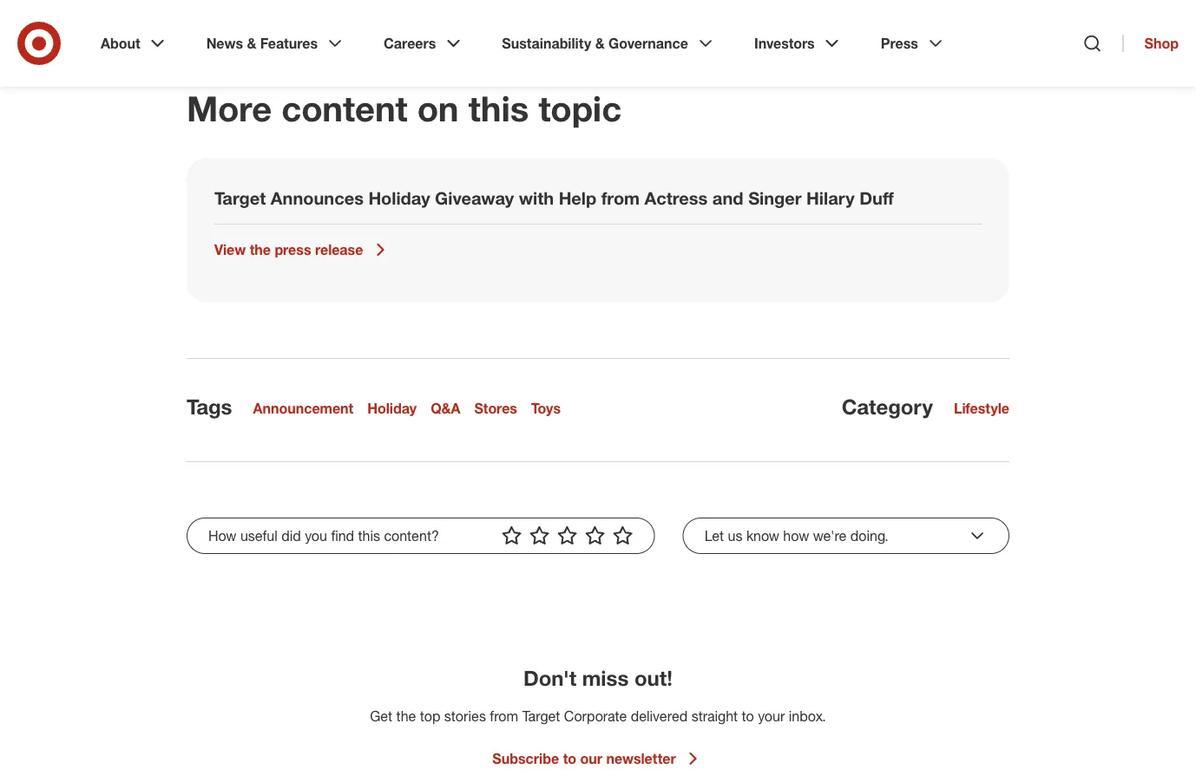 Task type: locate. For each thing, give the bounding box(es) containing it.
target down 'don't'
[[522, 708, 560, 725]]

toys link
[[531, 400, 561, 418]]

governance
[[609, 35, 688, 52]]

holiday left giveaway on the left top of the page
[[368, 188, 430, 208]]

the right view
[[250, 241, 271, 258]]

0 vertical spatial from
[[601, 188, 640, 208]]

to left your at the right bottom of page
[[742, 708, 754, 725]]

miss
[[582, 666, 629, 691]]

1 vertical spatial target
[[522, 708, 560, 725]]

corporate
[[564, 708, 627, 725]]

straight
[[692, 708, 738, 725]]

don't
[[523, 666, 576, 691]]

your
[[758, 708, 785, 725]]

target announces holiday giveaway with help from actress and singer hilary duff
[[214, 188, 894, 208]]

content?
[[384, 528, 439, 545]]

& for governance
[[595, 35, 605, 52]]

holiday
[[368, 188, 430, 208], [367, 400, 417, 417]]

shop
[[1144, 35, 1179, 52]]

topic
[[538, 87, 622, 130]]

0 vertical spatial holiday
[[368, 188, 430, 208]]

news
[[206, 35, 243, 52]]

2 & from the left
[[595, 35, 605, 52]]

careers link
[[372, 21, 476, 66]]

hilary
[[806, 188, 855, 208]]

holiday left q&a
[[367, 400, 417, 417]]

about link
[[89, 21, 180, 66]]

out!
[[634, 666, 673, 691]]

0 horizontal spatial the
[[250, 241, 271, 258]]

us
[[728, 528, 742, 545]]

1 vertical spatial from
[[490, 708, 518, 725]]

about
[[101, 35, 140, 52]]

useful
[[240, 528, 278, 545]]

0 horizontal spatial to
[[563, 751, 576, 768]]

more
[[187, 87, 272, 130]]

doing.
[[850, 528, 888, 545]]

this right the on
[[468, 87, 529, 130]]

from right stories at the left bottom of the page
[[490, 708, 518, 725]]

don't miss out!
[[523, 666, 673, 691]]

& left 'governance'
[[595, 35, 605, 52]]

1 horizontal spatial to
[[742, 708, 754, 725]]

get the top stories from target corporate delivered straight to your inbox.
[[370, 708, 826, 725]]

1 horizontal spatial target
[[522, 708, 560, 725]]

stores link
[[474, 400, 517, 418]]

1 horizontal spatial the
[[396, 708, 416, 725]]

view
[[214, 241, 246, 258]]

more content on this topic
[[187, 87, 622, 130]]

target
[[214, 188, 266, 208], [522, 708, 560, 725]]

1 vertical spatial to
[[563, 751, 576, 768]]

target up view
[[214, 188, 266, 208]]

0 vertical spatial to
[[742, 708, 754, 725]]

and
[[712, 188, 743, 208]]

the left top on the bottom left of the page
[[396, 708, 416, 725]]

press
[[275, 241, 311, 258]]

shop link
[[1123, 35, 1179, 52]]

from right help
[[601, 188, 640, 208]]

1 vertical spatial this
[[358, 528, 380, 545]]

& right news
[[247, 35, 256, 52]]

help
[[559, 188, 596, 208]]

category
[[842, 395, 933, 420]]

1 horizontal spatial &
[[595, 35, 605, 52]]

the for get
[[396, 708, 416, 725]]

sustainability & governance
[[502, 35, 688, 52]]

1 horizontal spatial this
[[468, 87, 529, 130]]

let
[[704, 528, 724, 545]]

1 & from the left
[[247, 35, 256, 52]]

q&a
[[431, 400, 460, 417]]

0 horizontal spatial this
[[358, 528, 380, 545]]

sustainability
[[502, 35, 591, 52]]

with
[[519, 188, 554, 208]]

0 horizontal spatial &
[[247, 35, 256, 52]]

investors
[[754, 35, 815, 52]]

how
[[208, 528, 236, 545]]

this right find
[[358, 528, 380, 545]]

1 vertical spatial holiday
[[367, 400, 417, 417]]

from
[[601, 188, 640, 208], [490, 708, 518, 725]]

&
[[247, 35, 256, 52], [595, 35, 605, 52]]

0 vertical spatial the
[[250, 241, 271, 258]]

to left our
[[563, 751, 576, 768]]

stores
[[474, 400, 517, 417]]

to
[[742, 708, 754, 725], [563, 751, 576, 768]]

find
[[331, 528, 354, 545]]

this
[[468, 87, 529, 130], [358, 528, 380, 545]]

delivered
[[631, 708, 688, 725]]

1 vertical spatial the
[[396, 708, 416, 725]]

the
[[250, 241, 271, 258], [396, 708, 416, 725]]

how
[[783, 528, 809, 545]]

release
[[315, 241, 363, 258]]

0 vertical spatial target
[[214, 188, 266, 208]]

press
[[881, 35, 918, 52]]

lifestyle
[[954, 400, 1009, 417]]



Task type: vqa. For each thing, say whether or not it's contained in the screenshot.
the bottom 'Governance'
no



Task type: describe. For each thing, give the bounding box(es) containing it.
the for view
[[250, 241, 271, 258]]

press link
[[869, 21, 958, 66]]

you
[[305, 528, 327, 545]]

announcement
[[253, 400, 353, 417]]

top
[[420, 708, 440, 725]]

get
[[370, 708, 392, 725]]

newsletter
[[606, 751, 676, 768]]

content
[[281, 87, 408, 130]]

sustainability & governance link
[[490, 21, 728, 66]]

news & features link
[[194, 21, 358, 66]]

actress
[[644, 188, 708, 208]]

& for features
[[247, 35, 256, 52]]

inbox.
[[789, 708, 826, 725]]

did
[[281, 528, 301, 545]]

stories
[[444, 708, 486, 725]]

toys
[[531, 400, 561, 417]]

announcement link
[[253, 400, 353, 418]]

know
[[746, 528, 779, 545]]

on
[[417, 87, 459, 130]]

q&a link
[[431, 400, 460, 418]]

we're
[[813, 528, 847, 545]]

let us know how we're doing. button
[[704, 526, 988, 547]]

investors link
[[742, 21, 855, 66]]

lifestyle link
[[954, 400, 1009, 418]]

subscribe to our newsletter link
[[492, 749, 704, 770]]

giveaway
[[435, 188, 514, 208]]

singer
[[748, 188, 802, 208]]

our
[[580, 751, 602, 768]]

subscribe
[[492, 751, 559, 768]]

how useful did you find this content?
[[208, 528, 439, 545]]

0 horizontal spatial from
[[490, 708, 518, 725]]

duff
[[859, 188, 894, 208]]

features
[[260, 35, 318, 52]]

1 horizontal spatial from
[[601, 188, 640, 208]]

view the press release
[[214, 241, 363, 258]]

announces
[[271, 188, 364, 208]]

let us know how we're doing.
[[704, 528, 888, 545]]

view the press release link
[[214, 240, 391, 260]]

news & features
[[206, 35, 318, 52]]

0 horizontal spatial target
[[214, 188, 266, 208]]

holiday link
[[367, 400, 417, 418]]

tags
[[187, 395, 232, 420]]

0 vertical spatial this
[[468, 87, 529, 130]]

careers
[[384, 35, 436, 52]]

subscribe to our newsletter
[[492, 751, 676, 768]]



